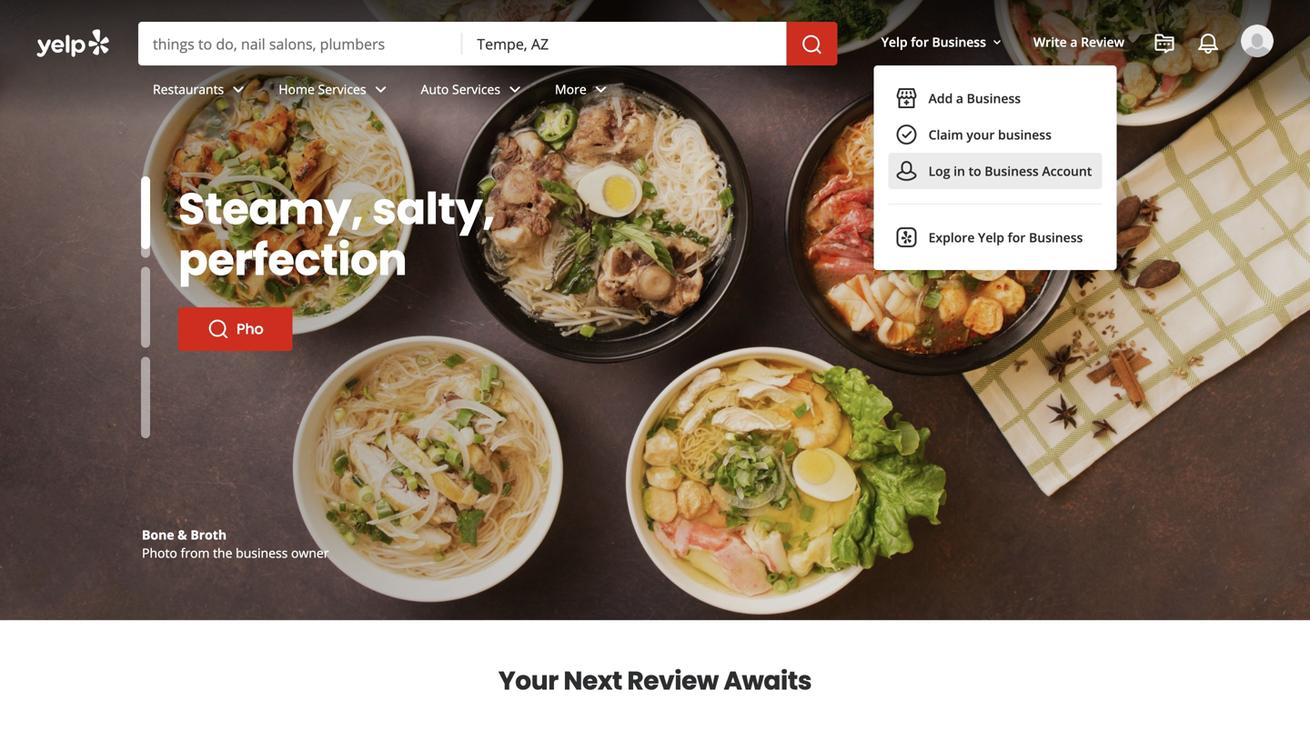 Task type: describe. For each thing, give the bounding box(es) containing it.
awaits
[[724, 664, 812, 699]]

business inside button
[[998, 126, 1052, 143]]

24 yelp for biz v2 image
[[896, 227, 918, 248]]

perfection
[[178, 229, 407, 291]]

none search field containing yelp for business
[[0, 0, 1311, 270]]

more link
[[541, 66, 627, 118]]

business up claim your business button
[[967, 90, 1021, 107]]

add a business
[[929, 90, 1021, 107]]

review for a
[[1081, 33, 1125, 50]]

none field near
[[477, 34, 772, 54]]

notifications image
[[1198, 33, 1220, 55]]

24 chevron down v2 image for auto services
[[504, 79, 526, 100]]

search image
[[801, 34, 823, 56]]

24 chevron down v2 image for home services
[[370, 79, 392, 100]]

salty,
[[372, 178, 495, 240]]

16 chevron down v2 image
[[990, 35, 1005, 50]]

more
[[555, 81, 587, 98]]

explore banner section banner
[[0, 0, 1311, 621]]

your next review awaits
[[499, 664, 812, 699]]

owner
[[291, 545, 329, 562]]

log
[[929, 162, 951, 180]]

add
[[929, 90, 953, 107]]

claim
[[929, 126, 964, 143]]

review for next
[[627, 664, 719, 699]]

explore yelp for business
[[929, 229, 1083, 246]]

projects image
[[1154, 33, 1176, 55]]

write a review
[[1034, 33, 1125, 50]]

bone
[[142, 527, 174, 544]]

bone & broth link
[[142, 527, 227, 544]]

&
[[178, 527, 187, 544]]

to
[[969, 162, 982, 180]]

yelp for business button
[[874, 25, 1012, 58]]

claim your business
[[929, 126, 1052, 143]]

kendall p. image
[[1241, 25, 1274, 57]]

business inside "bone & broth photo from the business owner"
[[236, 545, 288, 562]]

none search field inside search field
[[138, 22, 842, 66]]

restaurants link
[[138, 66, 264, 118]]

business categories element
[[138, 66, 1274, 118]]

24 friends v2 image
[[896, 160, 918, 182]]

business right to
[[985, 162, 1039, 180]]

a for write
[[1071, 33, 1078, 50]]

1 horizontal spatial for
[[1008, 229, 1026, 246]]

log in to business account button
[[889, 153, 1103, 189]]

services for auto services
[[452, 81, 501, 98]]

services for home services
[[318, 81, 366, 98]]

24 add biz v2 image
[[896, 87, 918, 109]]

pho
[[237, 319, 264, 339]]

home services
[[279, 81, 366, 98]]

Find text field
[[153, 34, 448, 54]]

write a review link
[[1027, 25, 1132, 58]]



Task type: vqa. For each thing, say whether or not it's contained in the screenshot.
the left services
yes



Task type: locate. For each thing, give the bounding box(es) containing it.
auto services link
[[406, 66, 541, 118]]

2 24 chevron down v2 image from the left
[[504, 79, 526, 100]]

steamy,
[[178, 178, 363, 240]]

2 24 chevron down v2 image from the left
[[590, 79, 612, 100]]

steamy, salty, perfection
[[178, 178, 495, 291]]

explore
[[929, 229, 975, 246]]

0 vertical spatial business
[[998, 126, 1052, 143]]

your
[[967, 126, 995, 143]]

24 chevron down v2 image right auto services
[[504, 79, 526, 100]]

services right home at the left top of the page
[[318, 81, 366, 98]]

1 vertical spatial business
[[236, 545, 288, 562]]

24 claim v2 image
[[896, 124, 918, 146]]

for right explore
[[1008, 229, 1026, 246]]

none field up more link
[[477, 34, 772, 54]]

0 horizontal spatial yelp
[[882, 33, 908, 50]]

auto services
[[421, 81, 501, 98]]

1 horizontal spatial none field
[[477, 34, 772, 54]]

0 horizontal spatial a
[[957, 90, 964, 107]]

log in to business account
[[929, 162, 1092, 180]]

1 horizontal spatial review
[[1081, 33, 1125, 50]]

select slide image
[[141, 169, 150, 250]]

0 vertical spatial a
[[1071, 33, 1078, 50]]

1 horizontal spatial yelp
[[978, 229, 1005, 246]]

business
[[932, 33, 987, 50], [967, 90, 1021, 107], [985, 162, 1039, 180], [1029, 229, 1083, 246]]

the
[[213, 545, 233, 562]]

review inside write a review link
[[1081, 33, 1125, 50]]

none field find
[[153, 34, 448, 54]]

a right add
[[957, 90, 964, 107]]

business down account
[[1029, 229, 1083, 246]]

claim your business button
[[889, 117, 1103, 153]]

review
[[1081, 33, 1125, 50], [627, 664, 719, 699]]

1 24 chevron down v2 image from the left
[[228, 79, 250, 100]]

1 vertical spatial review
[[627, 664, 719, 699]]

0 vertical spatial review
[[1081, 33, 1125, 50]]

24 chevron down v2 image left auto
[[370, 79, 392, 100]]

24 chevron down v2 image inside restaurants link
[[228, 79, 250, 100]]

none field up home at the left top of the page
[[153, 34, 448, 54]]

2 services from the left
[[452, 81, 501, 98]]

24 chevron down v2 image inside more link
[[590, 79, 612, 100]]

explore yelp for business button
[[889, 219, 1103, 256]]

1 none field from the left
[[153, 34, 448, 54]]

from
[[181, 545, 210, 562]]

business left 16 chevron down v2 "image"
[[932, 33, 987, 50]]

a right 'write'
[[1071, 33, 1078, 50]]

broth
[[191, 527, 227, 544]]

business up the log in to business account
[[998, 126, 1052, 143]]

home services link
[[264, 66, 406, 118]]

1 horizontal spatial business
[[998, 126, 1052, 143]]

business
[[998, 126, 1052, 143], [236, 545, 288, 562]]

services
[[318, 81, 366, 98], [452, 81, 501, 98]]

next
[[564, 664, 622, 699]]

None field
[[153, 34, 448, 54], [477, 34, 772, 54]]

24 chevron down v2 image inside home services link
[[370, 79, 392, 100]]

0 vertical spatial yelp
[[882, 33, 908, 50]]

24 chevron down v2 image for more
[[590, 79, 612, 100]]

yelp up "24 add biz v2" image
[[882, 33, 908, 50]]

24 search v2 image
[[208, 319, 229, 340]]

user actions element
[[867, 23, 1300, 270]]

your
[[499, 664, 559, 699]]

1 vertical spatial for
[[1008, 229, 1026, 246]]

1 services from the left
[[318, 81, 366, 98]]

yelp
[[882, 33, 908, 50], [978, 229, 1005, 246]]

in
[[954, 162, 966, 180]]

24 chevron down v2 image for restaurants
[[228, 79, 250, 100]]

1 horizontal spatial 24 chevron down v2 image
[[590, 79, 612, 100]]

1 horizontal spatial services
[[452, 81, 501, 98]]

pho link
[[178, 308, 293, 351]]

0 horizontal spatial 24 chevron down v2 image
[[228, 79, 250, 100]]

0 horizontal spatial business
[[236, 545, 288, 562]]

add a business button
[[889, 80, 1103, 117]]

1 horizontal spatial 24 chevron down v2 image
[[504, 79, 526, 100]]

1 vertical spatial a
[[957, 90, 964, 107]]

restaurants
[[153, 81, 224, 98]]

None search field
[[138, 22, 842, 66]]

yelp right explore
[[978, 229, 1005, 246]]

0 horizontal spatial for
[[911, 33, 929, 50]]

yelp for business
[[882, 33, 987, 50]]

0 horizontal spatial 24 chevron down v2 image
[[370, 79, 392, 100]]

24 chevron down v2 image right more
[[590, 79, 612, 100]]

2 none field from the left
[[477, 34, 772, 54]]

review right 'write'
[[1081, 33, 1125, 50]]

account
[[1042, 162, 1092, 180]]

24 chevron down v2 image
[[370, 79, 392, 100], [504, 79, 526, 100]]

Near text field
[[477, 34, 772, 54]]

home
[[279, 81, 315, 98]]

24 chevron down v2 image
[[228, 79, 250, 100], [590, 79, 612, 100]]

0 horizontal spatial none field
[[153, 34, 448, 54]]

for
[[911, 33, 929, 50], [1008, 229, 1026, 246]]

services inside 'link'
[[452, 81, 501, 98]]

1 24 chevron down v2 image from the left
[[370, 79, 392, 100]]

1 horizontal spatial a
[[1071, 33, 1078, 50]]

for up "24 add biz v2" image
[[911, 33, 929, 50]]

a
[[1071, 33, 1078, 50], [957, 90, 964, 107]]

0 horizontal spatial services
[[318, 81, 366, 98]]

write
[[1034, 33, 1067, 50]]

24 chevron down v2 image inside the auto services 'link'
[[504, 79, 526, 100]]

auto
[[421, 81, 449, 98]]

None search field
[[0, 0, 1311, 270]]

a for add
[[957, 90, 964, 107]]

photo
[[142, 545, 177, 562]]

1 vertical spatial yelp
[[978, 229, 1005, 246]]

a inside button
[[957, 90, 964, 107]]

24 chevron down v2 image right restaurants
[[228, 79, 250, 100]]

business right the
[[236, 545, 288, 562]]

0 vertical spatial for
[[911, 33, 929, 50]]

services right auto
[[452, 81, 501, 98]]

bone & broth photo from the business owner
[[142, 527, 329, 562]]

0 horizontal spatial review
[[627, 664, 719, 699]]

review right next
[[627, 664, 719, 699]]



